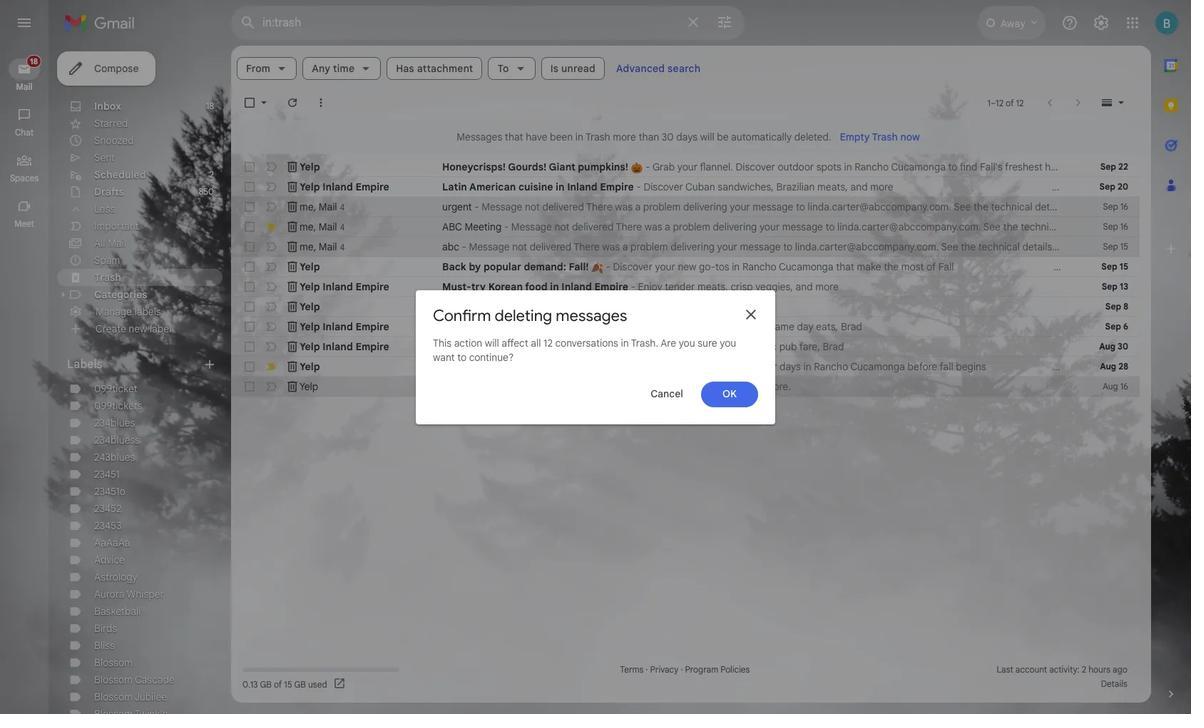 Task type: locate. For each thing, give the bounding box(es) containing it.
aug left the 28 at the bottom
[[1101, 361, 1117, 372]]

1 vertical spatial was
[[645, 221, 663, 233]]

create
[[96, 323, 126, 335]]

2 inside last account activity: 2 hours ago details
[[1082, 664, 1087, 675]]

delivered up demand:
[[530, 240, 572, 253]]

delivered for message not delivered there was a problem delivering your message to linda.carter@abccompany.com. see the technical details below. learn more the respo
[[530, 240, 572, 253]]

·
[[646, 664, 648, 675], [681, 664, 683, 675]]

footer
[[231, 663, 1140, 691]]

astrology
[[94, 571, 138, 584]]

that inside row
[[836, 260, 855, 273]]

0 horizontal spatial 2
[[210, 169, 214, 180]]

brazilian
[[777, 181, 815, 193]]

1 vertical spatial message
[[512, 221, 552, 233]]

row
[[231, 157, 1192, 177], [231, 177, 1140, 197], [231, 197, 1192, 217], [231, 217, 1192, 237], [231, 237, 1192, 257], [231, 257, 1140, 277], [231, 277, 1140, 297], [231, 297, 1140, 317], [231, 317, 1140, 337], [231, 337, 1140, 357], [231, 357, 1140, 377], [231, 377, 1140, 397]]

1 horizontal spatial that
[[836, 260, 855, 273]]

2 sep 16 from the top
[[1104, 221, 1129, 232]]

0 vertical spatial details
[[1036, 201, 1065, 213]]

0 horizontal spatial will
[[485, 336, 499, 349]]

2 vertical spatial blossom
[[94, 691, 133, 704]]

problem down "cuban"
[[673, 221, 711, 233]]

program
[[685, 664, 719, 675]]

8
[[1124, 301, 1129, 312]]

0 vertical spatial 30
[[662, 131, 674, 143]]

0 vertical spatial new
[[678, 260, 697, 273]]

3 blossom from the top
[[94, 691, 133, 704]]

bbq,
[[633, 360, 656, 373]]

days for summer
[[780, 360, 801, 373]]

6 not important switch from the top
[[264, 280, 278, 294]]

0 vertical spatial delivered
[[543, 201, 584, 213]]

tab list
[[1152, 46, 1192, 663]]

back
[[442, 260, 467, 273]]

in right spots
[[845, 161, 853, 173]]

classic
[[747, 340, 777, 353]]

trash up pumpkins!
[[586, 131, 611, 143]]

more left than
[[613, 131, 636, 143]]

the left the re
[[1163, 201, 1180, 213]]

1 wings from the left
[[505, 320, 533, 333]]

, for urgent
[[314, 200, 316, 213]]

not up back by popular demand: fall!
[[512, 240, 527, 253]]

1 horizontal spatial meats,
[[818, 181, 848, 193]]

1 you from the left
[[679, 336, 695, 349]]

cucamonga
[[892, 161, 946, 173], [779, 260, 834, 273], [851, 360, 905, 373]]

refresh image
[[285, 96, 300, 110]]

6 row from the top
[[231, 257, 1140, 277]]

0 horizontal spatial summer
[[442, 360, 483, 373]]

,
[[314, 200, 316, 213], [314, 220, 316, 233], [314, 240, 316, 253]]

2 you from the left
[[720, 336, 737, 349]]

0 vertical spatial the
[[1163, 201, 1180, 213]]

linda.carter@abccompany.com. up - discover your new go-tos in rancho cucamonga that make the most of fall͏ ͏ ͏ ͏ ͏ ͏͏ ͏ ͏ ͏ ͏ ͏͏ ͏ ͏ ͏ ͏ ͏͏ ͏ ͏ ͏ ͏ ͏͏ ͏ ͏ ͏ ͏ ͏͏ ͏ ͏ ͏ ͏ ͏͏ ͏ ͏ ͏ ͏ ͏͏ ͏ ͏ ͏ ͏ ͏͏ ͏ ͏ ͏ ͏ ͏͏ ͏ ͏ ͏ ͏ ͏͏ ͏ ͏ ͏ ͏ ͏͏ ͏ ͏ ͏ ͏
[[795, 240, 939, 253]]

technical for re
[[992, 201, 1033, 213]]

of down enjoy
[[728, 360, 738, 373]]

- right urgent at the left of page
[[475, 201, 479, 213]]

make down abc - message not delivered there was a problem delivering your message to linda.carter@abccompany.com. see the technical details below. learn more the respo
[[857, 260, 882, 273]]

not
[[525, 201, 540, 213], [555, 221, 570, 233], [512, 240, 527, 253]]

me for abc
[[300, 220, 314, 233]]

to left see
[[597, 300, 606, 313]]

4 yelp from the top
[[300, 280, 320, 293]]

not important switch for pubs with good vibes in inland empire
[[264, 340, 278, 354]]

4 row from the top
[[231, 217, 1192, 237]]

was up 🍂 icon
[[603, 240, 620, 253]]

message down meeting
[[469, 240, 510, 253]]

in inside this action will affect all 12 conversations in trash. are you sure you want to continue?
[[621, 336, 629, 349]]

2 vertical spatial 16
[[1121, 381, 1129, 392]]

more left the re
[[1133, 201, 1161, 213]]

- left snag
[[630, 340, 634, 353]]

16 for below.
[[1121, 221, 1129, 232]]

10 outrageous pizzas
[[442, 300, 549, 313]]

2 yelp inland empire from the top
[[300, 280, 390, 293]]

see down fall's
[[984, 221, 1001, 233]]

30 up the 28 at the bottom
[[1118, 341, 1129, 352]]

privacy link
[[650, 664, 679, 675]]

details for re
[[1036, 201, 1065, 213]]

0 vertical spatial more
[[613, 131, 636, 143]]

mail
[[16, 81, 33, 92], [319, 200, 337, 213], [319, 220, 337, 233], [108, 237, 126, 250], [319, 240, 337, 253]]

popular
[[484, 260, 522, 273]]

more up "respo"
[[1163, 221, 1191, 233]]

clear search image
[[679, 8, 708, 36]]

3 yelp from the top
[[300, 260, 320, 273]]

me for abc
[[300, 240, 314, 253]]

cascade
[[135, 674, 175, 686]]

2 vertical spatial below.
[[1055, 240, 1085, 253]]

0 vertical spatial not
[[525, 201, 540, 213]]

0 vertical spatial sep 15
[[1104, 241, 1129, 252]]

0 vertical spatial ,
[[314, 200, 316, 213]]

· right terms
[[646, 664, 648, 675]]

brad
[[841, 320, 863, 333], [823, 340, 844, 353], [535, 360, 558, 373]]

more up 13
[[1121, 240, 1148, 253]]

more down - discover your new go-tos in rancho cucamonga that make the most of fall͏ ͏ ͏ ͏ ͏ ͏͏ ͏ ͏ ͏ ͏ ͏͏ ͏ ͏ ͏ ͏ ͏͏ ͏ ͏ ͏ ͏ ͏͏ ͏ ͏ ͏ ͏ ͏͏ ͏ ͏ ͏ ͏ ͏͏ ͏ ͏ ͏ ͏ ͏͏ ͏ ͏ ͏ ͏ ͏͏ ͏ ͏ ͏ ͏ ͏͏ ͏ ͏ ͏ ͏ ͏͏ ͏ ͏ ͏ ͏ ͏͏ ͏ ͏ ͏ ͏
[[816, 280, 839, 293]]

day
[[797, 320, 814, 333]]

2 horizontal spatial more
[[871, 181, 894, 193]]

0 vertical spatial 16
[[1121, 201, 1129, 212]]

summer down classic
[[740, 360, 777, 373]]

0 vertical spatial there
[[587, 201, 613, 213]]

2 wings from the left
[[694, 320, 720, 333]]

conversations
[[556, 336, 619, 349]]

delivering for message not delivered there was a problem delivering your message to linda.carter@abccompany.com. see the technical details below. learn more the respo
[[671, 240, 715, 253]]

not important switch for abc
[[264, 240, 278, 254]]

1 vertical spatial sep 16
[[1104, 221, 1129, 232]]

there for message not delivered there was a problem delivering your message to linda.carter@abccompany.com. see the technical details below. learn more the respo
[[574, 240, 600, 253]]

aaaaaa link
[[94, 537, 130, 549]]

0 horizontal spatial ·
[[646, 664, 648, 675]]

starred link
[[94, 117, 128, 130]]

2 4 from the top
[[340, 222, 345, 232]]

wings
[[505, 320, 533, 333], [694, 320, 720, 333]]

1 vertical spatial trash
[[94, 271, 121, 284]]

2 vertical spatial there
[[574, 240, 600, 253]]

to left find
[[949, 161, 958, 173]]

meet heading
[[0, 218, 49, 230]]

the
[[974, 201, 989, 213], [1004, 221, 1019, 233], [961, 240, 976, 253], [884, 260, 899, 273], [685, 360, 700, 373], [610, 380, 625, 393]]

message down latin american cuisine in inland empire - discover cuban sandwiches, brazilian meats, and more ͏ ͏ ͏ ͏ ͏ ͏ ͏ ͏ ͏ ͏ ͏ ͏ ͏ ͏ ͏ ͏ ͏ ͏ ͏ ͏ ͏ ͏ ͏ ͏ ͏ ͏ ͏ ͏ ͏ ͏ ͏ ͏ ͏ ͏ ͏ ͏ ͏ ͏ ͏ ͏ ͏ ͏ ͏ ͏ ͏ ͏ ͏ ͏ ͏ ͏ ͏ ͏ ͏ ͏ ͏ ͏ ͏ ͏ ͏ ͏ ͏ ͏ ͏ ͏ ͏ ͏ ͏ ͏ ͏ ͏ ͏ ͏ ͏ ͏
[[753, 201, 794, 213]]

0 horizontal spatial gb
[[260, 679, 272, 690]]

main menu image
[[16, 14, 33, 31]]

1 yelp inland empire from the top
[[300, 181, 390, 193]]

grab
[[653, 161, 675, 173]]

1 vertical spatial me
[[300, 220, 314, 233]]

0 vertical spatial blossom
[[94, 657, 133, 669]]

discover up enjoy at top
[[613, 260, 653, 273]]

0 vertical spatial brad
[[841, 320, 863, 333]]

birds link
[[94, 622, 117, 635]]

0 vertical spatial more
[[1133, 201, 1161, 213]]

there down pumpkins!
[[587, 201, 613, 213]]

1 horizontal spatial will
[[701, 131, 715, 143]]

there down '🎃' 'image'
[[616, 221, 642, 233]]

outdoor
[[778, 161, 814, 173]]

bliss link
[[94, 639, 115, 652]]

5 row from the top
[[231, 237, 1192, 257]]

sure
[[698, 336, 718, 349]]

mail inside important all mail spam
[[108, 237, 126, 250]]

more
[[613, 131, 636, 143], [871, 181, 894, 193], [816, 280, 839, 293]]

0 vertical spatial 2
[[210, 169, 214, 180]]

yelp inland empire for latin american cuisine in inland empire
[[300, 181, 390, 193]]

deleting
[[495, 306, 552, 325]]

messages
[[556, 306, 628, 325]]

2 vertical spatial details
[[1023, 240, 1053, 253]]

2 vertical spatial message
[[469, 240, 510, 253]]

footer inside main content
[[231, 663, 1140, 691]]

1 yelp from the top
[[300, 161, 320, 173]]

a down grab
[[665, 221, 671, 233]]

0 vertical spatial message
[[482, 201, 523, 213]]

important according to google magic. switch
[[264, 360, 278, 374]]

1 row from the top
[[231, 157, 1192, 177]]

in down 'giant' at the top of the page
[[556, 181, 565, 193]]

2 vertical spatial rancho
[[814, 360, 849, 373]]

not important switch for urgent
[[264, 200, 278, 214]]

order
[[624, 320, 650, 333]]

fall's
[[980, 161, 1003, 173]]

23453 link
[[94, 519, 122, 532]]

was
[[615, 201, 633, 213], [645, 221, 663, 233], [603, 240, 620, 253]]

learn for re
[[1100, 201, 1131, 213]]

rancho down fare,
[[814, 360, 849, 373]]

1 horizontal spatial new
[[678, 260, 697, 273]]

2 blossom from the top
[[94, 674, 133, 686]]

make up local at the bottom right of page
[[659, 360, 683, 373]]

4 for abc meeting - message not delivered there was a problem delivering your message to linda.carter@abccompany.com. see the technical details below. learn more 
[[340, 222, 345, 232]]

advice
[[94, 554, 125, 567]]

below. for respo
[[1055, 240, 1085, 253]]

me , mail 4 for abc
[[300, 220, 345, 233]]

was for message not delivered there was a problem delivering your message to linda.carter@abccompany.com. see the technical details below. learn more the re
[[615, 201, 633, 213]]

1 horizontal spatial ·
[[681, 664, 683, 675]]

1 sep 16 from the top
[[1104, 201, 1129, 212]]

has attachment
[[396, 62, 473, 75]]

1 horizontal spatial 2
[[1082, 664, 1087, 675]]

3 , from the top
[[314, 240, 316, 253]]

see down find
[[954, 201, 971, 213]]

tender
[[665, 280, 695, 293]]

summer down pubs
[[442, 360, 483, 373]]

snoozed link
[[94, 134, 134, 147]]

10 not important switch from the top
[[264, 380, 278, 394]]

3 yelp inland empire from the top
[[300, 320, 390, 333]]

footer containing terms
[[231, 663, 1140, 691]]

not important switch
[[264, 160, 278, 174], [264, 180, 278, 194], [264, 200, 278, 214], [264, 240, 278, 254], [264, 260, 278, 274], [264, 280, 278, 294], [264, 300, 278, 314], [264, 320, 278, 334], [264, 340, 278, 354], [264, 380, 278, 394]]

brad down 'eats,'
[[823, 340, 844, 353]]

- right 🍂 icon
[[606, 260, 611, 273]]

days for 30
[[677, 131, 698, 143]]

days down pub
[[780, 360, 801, 373]]

wings up sure
[[694, 320, 720, 333]]

0.13 gb of 15 gb used
[[243, 679, 327, 690]]

important
[[94, 220, 139, 233]]

me , mail 4 for urgent
[[300, 200, 345, 213]]

delivering down sandwiches,
[[713, 221, 757, 233]]

in right pizza
[[686, 300, 694, 313]]

days left be
[[677, 131, 698, 143]]

mail for abc
[[319, 240, 337, 253]]

23452
[[94, 502, 122, 515]]

mail heading
[[0, 81, 49, 93]]

mail, 18 unread messages image
[[25, 59, 40, 72]]

delivered down cuisine
[[543, 201, 584, 213]]

aug up aug 28 on the right bottom of page
[[1100, 341, 1116, 352]]

8 not important switch from the top
[[264, 320, 278, 334]]

5 not important switch from the top
[[264, 260, 278, 274]]

main content
[[231, 46, 1192, 703]]

1 vertical spatial not
[[555, 221, 570, 233]]

learn
[[1100, 201, 1131, 213], [1130, 221, 1160, 233], [1087, 240, 1118, 253]]

respo
[[1170, 240, 1192, 253]]

blossom down blossom cascade link
[[94, 691, 133, 704]]

automatically
[[732, 131, 792, 143]]

of right the 0.13 on the bottom of page
[[274, 679, 282, 690]]

0 vertical spatial problem
[[644, 201, 681, 213]]

0 vertical spatial below.
[[1068, 201, 1097, 213]]

2 vertical spatial of
[[274, 679, 282, 690]]

2 me from the top
[[300, 220, 314, 233]]

0 horizontal spatial that
[[505, 131, 524, 143]]

1 me , mail 4 from the top
[[300, 200, 345, 213]]

· right privacy link
[[681, 664, 683, 675]]

gb right the 0.13 on the bottom of page
[[260, 679, 272, 690]]

sep 15 for message not delivered there was a problem delivering your message to linda.carter@abccompany.com. see the technical details below. learn more the respo
[[1104, 241, 1129, 252]]

from parks to bbq, make the most of summer days in rancho cucamonga before fall begins͏ ͏ ͏ ͏ ͏ ͏͏ ͏ ͏ ͏ ͏ ͏͏ ͏ ͏ ͏ ͏ ͏͏ ͏ ͏ ͏ ͏ ͏͏ ͏ ͏ ͏ ͏ ͏͏ ͏ ͏ ͏ ͏ ͏͏ ͏ ͏ ͏ ͏ ͏͏ ͏ ͏ ͏ ͏ ͏͏ ͏ ͏ ͏ ͏ ͏͏ ͏ ͏ ͏ ͏ ͏͏ ͏ ͏
[[568, 360, 1120, 373]]

advanced search options image
[[711, 8, 739, 36]]

1 horizontal spatial rancho
[[814, 360, 849, 373]]

blossom down blossom link
[[94, 674, 133, 686]]

2 , from the top
[[314, 220, 316, 233]]

cucamonga left before
[[851, 360, 905, 373]]

starred
[[94, 117, 128, 130]]

you
[[679, 336, 695, 349], [720, 336, 737, 349]]

1 , from the top
[[314, 200, 316, 213]]

0 vertical spatial see
[[954, 201, 971, 213]]

1 vertical spatial me , mail 4
[[300, 220, 345, 233]]

confirm deleting messages heading
[[433, 306, 628, 325]]

1 vertical spatial meats,
[[698, 280, 728, 293]]

0 vertical spatial learn
[[1100, 201, 1131, 213]]

1 · from the left
[[646, 664, 648, 675]]

30 right than
[[662, 131, 674, 143]]

0 horizontal spatial wings
[[505, 320, 533, 333]]

brad down the 12 at the top left of the page
[[535, 360, 558, 373]]

23453
[[94, 519, 122, 532]]

1 vertical spatial blossom
[[94, 674, 133, 686]]

2 vertical spatial not
[[512, 240, 527, 253]]

not down cuisine
[[525, 201, 540, 213]]

discover up latin american cuisine in inland empire - discover cuban sandwiches, brazilian meats, and more ͏ ͏ ͏ ͏ ͏ ͏ ͏ ͏ ͏ ͏ ͏ ͏ ͏ ͏ ͏ ͏ ͏ ͏ ͏ ͏ ͏ ͏ ͏ ͏ ͏ ͏ ͏ ͏ ͏ ͏ ͏ ͏ ͏ ͏ ͏ ͏ ͏ ͏ ͏ ͏ ͏ ͏ ͏ ͏ ͏ ͏ ͏ ͏ ͏ ͏ ͏ ͏ ͏ ͏ ͏ ͏ ͏ ͏ ͏ ͏ ͏ ͏ ͏ ͏ ͏ ͏ ͏ ͏ ͏ ͏ ͏ ͏ ͏ ͏
[[736, 161, 776, 173]]

1 me from the top
[[300, 200, 314, 213]]

2 vertical spatial was
[[603, 240, 620, 253]]

1 vertical spatial will
[[485, 336, 499, 349]]

trash inside main content
[[586, 131, 611, 143]]

message for message not delivered there was a problem delivering your message to linda.carter@abccompany.com. see the technical details below. learn more the respo
[[740, 240, 781, 253]]

discover
[[736, 161, 776, 173], [644, 181, 683, 193], [613, 260, 653, 273], [567, 380, 607, 393]]

technical for respo
[[979, 240, 1020, 253]]

meats,
[[818, 181, 848, 193], [698, 280, 728, 293]]

delivered up 🍂 icon
[[572, 221, 614, 233]]

2 up 850
[[210, 169, 214, 180]]

sep for urgent - message not delivered there was a problem delivering your message to linda.carter@abccompany.com. see the technical details below. learn more the re
[[1104, 201, 1119, 212]]

1 16 from the top
[[1121, 201, 1129, 212]]

2 vertical spatial linda.carter@abccompany.com.
[[795, 240, 939, 253]]

not important switch for fingerlickin' wings in inland empire
[[264, 320, 278, 334]]

6
[[1124, 321, 1129, 332]]

2 vertical spatial more
[[1121, 240, 1148, 253]]

2 vertical spatial me
[[300, 240, 314, 253]]

0 vertical spatial was
[[615, 201, 633, 213]]

8 yelp from the top
[[300, 360, 320, 373]]

most left fall͏
[[902, 260, 924, 273]]

was for message not delivered there was a problem delivering your message to linda.carter@abccompany.com. see the technical details below. learn more the respo
[[603, 240, 620, 253]]

message for message not delivered there was a problem delivering your message to linda.carter@abccompany.com. see the technical details below. learn more the respo
[[469, 240, 510, 253]]

sep for latin american cuisine in inland empire - discover cuban sandwiches, brazilian meats, and more ͏ ͏ ͏ ͏ ͏ ͏ ͏ ͏ ͏ ͏ ͏ ͏ ͏ ͏ ͏ ͏ ͏ ͏ ͏ ͏ ͏ ͏ ͏ ͏ ͏ ͏ ͏ ͏ ͏ ͏ ͏ ͏ ͏ ͏ ͏ ͏ ͏ ͏ ͏ ͏ ͏ ͏ ͏ ͏ ͏ ͏ ͏ ͏ ͏ ͏ ͏ ͏ ͏ ͏ ͏ ͏ ͏ ͏ ͏ ͏ ͏ ͏ ͏ ͏ ͏ ͏ ͏ ͏ ͏ ͏ ͏ ͏ ͏ ͏
[[1100, 181, 1116, 192]]

blossom cascade link
[[94, 674, 175, 686]]

delivering up go-
[[671, 240, 715, 253]]

1 vertical spatial days
[[780, 360, 801, 373]]

more for respo
[[1121, 240, 1148, 253]]

, for abc
[[314, 240, 316, 253]]

basketball link
[[94, 605, 141, 618]]

yelp inland empire for pubs with good vibes in inland empire
[[300, 340, 390, 353]]

this action will affect all 12 conversations in trash. are you sure you want to continue?
[[433, 336, 737, 364]]

linda.carter@abccompany.com. up fall͏
[[838, 221, 982, 233]]

meats, down spots
[[818, 181, 848, 193]]

see for respo
[[942, 240, 959, 253]]

🍕 image
[[549, 302, 561, 314]]

will inside main content
[[701, 131, 715, 143]]

trash down 'spam' link
[[94, 271, 121, 284]]

aaaaaa
[[94, 537, 130, 549]]

message down american on the left of the page
[[482, 201, 523, 213]]

support image
[[1062, 14, 1079, 31]]

meet
[[14, 218, 34, 229]]

7 not important switch from the top
[[264, 300, 278, 314]]

0 horizontal spatial trash
[[94, 271, 121, 284]]

message down cuisine
[[512, 221, 552, 233]]

-
[[646, 161, 650, 173], [637, 181, 641, 193], [475, 201, 479, 213], [504, 221, 509, 233], [462, 240, 467, 253], [606, 260, 611, 273], [631, 280, 636, 293], [564, 300, 568, 313], [616, 320, 621, 333], [630, 340, 634, 353]]

2 vertical spatial message
[[740, 240, 781, 253]]

me , mail 4 for abc
[[300, 240, 345, 253]]

sep 20
[[1100, 181, 1129, 192]]

deleted.
[[795, 131, 832, 143]]

new inside row
[[678, 260, 697, 273]]

message for message not delivered there was a problem delivering your message to linda.carter@abccompany.com. see the technical details below. learn more the re
[[753, 201, 794, 213]]

delivered for message not delivered there was a problem delivering your message to linda.carter@abccompany.com. see the technical details below. learn more the re
[[543, 201, 584, 213]]

1 vertical spatial rancho
[[743, 260, 777, 273]]

delivering down "cuban"
[[684, 201, 728, 213]]

3 me from the top
[[300, 240, 314, 253]]

there up fall!
[[574, 240, 600, 253]]

1 vertical spatial technical
[[1021, 221, 1063, 233]]

1 horizontal spatial days
[[780, 360, 801, 373]]

3 me , mail 4 from the top
[[300, 240, 345, 253]]

you right sure
[[720, 336, 737, 349]]

find
[[960, 161, 978, 173]]

1 horizontal spatial of
[[728, 360, 738, 373]]

2 vertical spatial delivering
[[671, 240, 715, 253]]

2 vertical spatial cucamonga
[[851, 360, 905, 373]]

1 vertical spatial see
[[984, 221, 1001, 233]]

0 vertical spatial will
[[701, 131, 715, 143]]

2 me , mail 4 from the top
[[300, 220, 345, 233]]

message up the veggies,
[[740, 240, 781, 253]]

23451 link
[[94, 468, 120, 481]]

2 16 from the top
[[1121, 221, 1129, 232]]

4 not important switch from the top
[[264, 240, 278, 254]]

1 vertical spatial ,
[[314, 220, 316, 233]]

4 yelp inland empire from the top
[[300, 340, 390, 353]]

sep 16 for below.
[[1104, 221, 1129, 232]]

rancho right spots
[[855, 161, 889, 173]]

0 vertical spatial most
[[902, 260, 924, 273]]

1 vertical spatial that
[[836, 260, 855, 273]]

game
[[769, 320, 795, 333]]

message down urgent - message not delivered there was a problem delivering your message to linda.carter@abccompany.com. see the technical details below. learn more the re
[[783, 221, 823, 233]]

see up fall͏
[[942, 240, 959, 253]]

3 not important switch from the top
[[264, 200, 278, 214]]

terms
[[620, 664, 644, 675]]

9 not important switch from the top
[[264, 340, 278, 354]]

label
[[150, 323, 172, 335]]

0 vertical spatial trash
[[586, 131, 611, 143]]

sep 13
[[1102, 281, 1129, 292]]

2 not important switch from the top
[[264, 180, 278, 194]]

abc - message not delivered there was a problem delivering your message to linda.carter@abccompany.com. see the technical details below. learn more the respo
[[442, 240, 1192, 253]]

2 vertical spatial more
[[816, 280, 839, 293]]

aug down aug 28 on the right bottom of page
[[1103, 381, 1119, 392]]

problem for message not delivered there was a problem delivering your message to linda.carter@abccompany.com. see the technical details below. learn more the respo
[[631, 240, 668, 253]]

linda.carter@abccompany.com. for respo
[[795, 240, 939, 253]]

settings image
[[1093, 14, 1110, 31]]

1 vertical spatial more
[[871, 181, 894, 193]]

new down manage labels link
[[129, 323, 147, 335]]

3 4 from the top
[[340, 242, 345, 252]]

0 vertical spatial message
[[753, 201, 794, 213]]

message
[[482, 201, 523, 213], [512, 221, 552, 233], [469, 240, 510, 253]]

has attachment button
[[387, 57, 483, 80]]

0 vertical spatial 15
[[1121, 241, 1129, 252]]

see
[[609, 300, 625, 313]]

sep 22
[[1101, 161, 1129, 172]]

looks
[[730, 300, 753, 313]]

1 vertical spatial 15
[[1120, 261, 1129, 272]]

delivering for message not delivered there was a problem delivering your message to linda.carter@abccompany.com. see the technical details below. learn more the re
[[684, 201, 728, 213]]

some
[[667, 320, 692, 333]]

1 not important switch from the top
[[264, 160, 278, 174]]

trash
[[586, 131, 611, 143], [94, 271, 121, 284]]

by
[[469, 260, 481, 273]]

20
[[1118, 181, 1129, 192]]

1 horizontal spatial gb
[[294, 679, 306, 690]]

1 vertical spatial delivered
[[572, 221, 614, 233]]

1 vertical spatial 2
[[1082, 664, 1087, 675]]

1 horizontal spatial trash
[[586, 131, 611, 143]]

1 vertical spatial most
[[703, 360, 726, 373]]

activity:
[[1050, 664, 1080, 675]]

1 horizontal spatial most
[[902, 260, 924, 273]]

isn't
[[485, 360, 506, 373]]

chat heading
[[0, 127, 49, 138]]

to left bbq,
[[621, 360, 631, 373]]

0 vertical spatial aug
[[1100, 341, 1116, 352]]

your up tos
[[718, 240, 738, 253]]

outrageous
[[456, 300, 513, 313]]

fare,
[[800, 340, 821, 353]]

mail for urgent
[[319, 200, 337, 213]]

- left enjoy at top
[[631, 280, 636, 293]]

1 blossom from the top
[[94, 657, 133, 669]]

1 4 from the top
[[340, 202, 345, 212]]

sep for abc meeting - message not delivered there was a problem delivering your message to linda.carter@abccompany.com. see the technical details below. learn more 
[[1104, 221, 1119, 232]]

mail for abc meeting
[[319, 220, 337, 233]]

enjoy
[[638, 280, 663, 293]]

will up continue?
[[485, 336, 499, 349]]

1 vertical spatial linda.carter@abccompany.com.
[[838, 221, 982, 233]]

problem up enjoy at top
[[631, 240, 668, 253]]

of left fall͏
[[927, 260, 936, 273]]

4 for abc - message not delivered there was a problem delivering your message to linda.carter@abccompany.com. see the technical details below. learn more the respo
[[340, 242, 345, 252]]

4 for urgent - message not delivered there was a problem delivering your message to linda.carter@abccompany.com. see the technical details below. learn more the re
[[340, 202, 345, 212]]

navigation
[[0, 46, 50, 714]]

- right meeting
[[504, 221, 509, 233]]

yelp inland empire for must-try korean food in inland empire
[[300, 280, 390, 293]]

there for message not delivered there was a problem delivering your message to linda.carter@abccompany.com. see the technical details below. learn more the re
[[587, 201, 613, 213]]



Task type: vqa. For each thing, say whether or not it's contained in the screenshot.


Task type: describe. For each thing, give the bounding box(es) containing it.
messages that have been in trash more than 30 days will be automatically deleted.
[[457, 131, 832, 143]]

aug for pubs with good vibes in inland empire
[[1100, 341, 1116, 352]]

1 vertical spatial make
[[659, 360, 683, 373]]

learn for respo
[[1087, 240, 1118, 253]]

12 row from the top
[[231, 377, 1140, 397]]

9 yelp from the top
[[300, 380, 318, 393]]

and up urgent - message not delivered there was a problem delivering your message to linda.carter@abccompany.com. see the technical details below. learn more the re
[[851, 181, 868, 193]]

categories
[[94, 288, 147, 301]]

all
[[94, 237, 105, 250]]

abc meeting - message not delivered there was a problem delivering your message to linda.carter@abccompany.com. see the technical details below. learn more 
[[442, 221, 1192, 233]]

fall!
[[569, 260, 589, 273]]

aug 28
[[1101, 361, 1129, 372]]

gourds!
[[508, 161, 547, 173]]

1 summer from the left
[[442, 360, 483, 373]]

attachment
[[417, 62, 473, 75]]

9 row from the top
[[231, 317, 1140, 337]]

0 horizontal spatial 30
[[662, 131, 674, 143]]

before
[[908, 360, 938, 373]]

spam
[[94, 254, 120, 267]]

parks
[[594, 360, 619, 373]]

blossom jubilee link
[[94, 691, 167, 704]]

1 vertical spatial learn
[[1130, 221, 1160, 233]]

sent link
[[94, 151, 115, 164]]

11 row from the top
[[231, 357, 1140, 377]]

labels heading
[[67, 358, 203, 372]]

begins͏
[[956, 360, 987, 373]]

burger,
[[674, 380, 706, 393]]

drafts link
[[94, 186, 124, 198]]

2 row from the top
[[231, 177, 1140, 197]]

a up see
[[623, 240, 628, 253]]

your down sandwiches,
[[730, 201, 750, 213]]

confirm deleting messages alert dialog
[[416, 290, 776, 424]]

giant
[[549, 161, 576, 173]]

sandwiches,
[[718, 181, 774, 193]]

not important switch for honeycrisps! gourds! giant pumpkins!
[[264, 160, 278, 174]]

099ticket link
[[94, 382, 137, 395]]

a left cone
[[697, 300, 702, 313]]

not important switch for latin american cuisine in inland empire
[[264, 180, 278, 194]]

korean
[[489, 280, 523, 293]]

2 summer from the left
[[740, 360, 777, 373]]

important mainly because you often read messages with this label. switch
[[264, 220, 278, 234]]

15 for discover your new go-tos in rancho cucamonga that make the most of fall͏ ͏ ͏ ͏ ͏ ͏͏ ͏ ͏ ͏ ͏ ͏͏ ͏ ͏ ͏ ͏ ͏͏ ͏ ͏ ͏ ͏ ͏͏ ͏ ͏ ͏ ͏ ͏͏ ͏ ͏ ͏ ͏ ͏͏ ͏ ͏ ͏ ͏ ͏͏ ͏ ͏ ͏ ͏ ͏͏ ͏ ͏ ͏ ͏ ͏͏ ͏ ͏ ͏ ͏ ͏͏ ͏ ͏ ͏ ͏ ͏͏ ͏ ͏ ͏ ͏
[[1120, 261, 1129, 272]]

your down latin american cuisine in inland empire - discover cuban sandwiches, brazilian meats, and more ͏ ͏ ͏ ͏ ͏ ͏ ͏ ͏ ͏ ͏ ͏ ͏ ͏ ͏ ͏ ͏ ͏ ͏ ͏ ͏ ͏ ͏ ͏ ͏ ͏ ͏ ͏ ͏ ͏ ͏ ͏ ͏ ͏ ͏ ͏ ͏ ͏ ͏ ͏ ͏ ͏ ͏ ͏ ͏ ͏ ͏ ͏ ͏ ͏ ͏ ͏ ͏ ͏ ͏ ͏ ͏ ͏ ͏ ͏ ͏ ͏ ͏ ͏ ͏ ͏ ͏ ͏ ͏ ͏ ͏ ͏ ͏ ͏ ͏
[[760, 221, 780, 233]]

account
[[1016, 664, 1048, 675]]

ago
[[1113, 664, 1128, 675]]

2 gb from the left
[[294, 679, 306, 690]]

a right what
[[652, 300, 658, 313]]

spam link
[[94, 254, 120, 267]]

23451o
[[94, 485, 126, 498]]

honeycrisps! gourds! giant pumpkins!
[[442, 161, 631, 173]]

16 for learn
[[1121, 201, 1129, 212]]

1 horizontal spatial 30
[[1118, 341, 1129, 352]]

abc
[[442, 221, 462, 233]]

below. for re
[[1068, 201, 1097, 213]]

a down '🎃' 'image'
[[635, 201, 641, 213]]

0 horizontal spatial meats,
[[698, 280, 728, 293]]

2 yelp from the top
[[300, 181, 320, 193]]

vibes
[[520, 340, 546, 353]]

7 row from the top
[[231, 277, 1140, 297]]

snoozed
[[94, 134, 134, 147]]

234blues link
[[94, 417, 135, 430]]

aurora whisper link
[[94, 588, 164, 601]]

not important switch for 10 outrageous pizzas
[[264, 300, 278, 314]]

drafts
[[94, 186, 124, 198]]

used
[[308, 679, 327, 690]]

to down brazilian at the top of page
[[796, 201, 806, 213]]

linda.carter@abccompany.com. for re
[[808, 201, 952, 213]]

the for respo
[[1151, 240, 1168, 253]]

1 vertical spatial of
[[728, 360, 738, 373]]

demand:
[[524, 260, 566, 273]]

3 16 from the top
[[1121, 381, 1129, 392]]

pizza
[[660, 300, 684, 313]]

- right 🍕 icon
[[564, 300, 568, 313]]

and left 'more.'
[[746, 380, 763, 393]]

advanced search button
[[611, 56, 707, 81]]

discover the best local burger, brunch, and more. ͏ ͏ ͏ ͏ ͏ ͏ ͏ ͏ ͏ ͏ ͏ ͏ ͏ ͏ ͏ ͏ ͏ ͏ ͏ ͏ ͏ ͏ ͏ ͏ ͏ ͏ ͏ ͏ ͏ ͏ ͏ ͏ ͏ ͏ ͏ ͏ ͏ ͏ ͏ ͏ ͏ ͏ ͏ ͏ ͏ ͏ ͏ ͏ ͏ ͏ ͏ ͏ ͏ ͏ ͏ ͏ ͏ ͏ ͏ ͏ ͏ ͏ ͏ ͏ ͏ ͏ ͏ ͏ ͏ ͏ ͏ ͏ ͏ ͏
[[567, 380, 980, 393]]

and right the veggies,
[[796, 280, 813, 293]]

2 horizontal spatial rancho
[[855, 161, 889, 173]]

8 row from the top
[[231, 297, 1140, 317]]

- grab your flannel. discover outdoor spots in rancho cucamonga to find fall's freshest harvest.͏ ͏ ͏ ͏ ͏ ͏͏ ͏ ͏ ͏ ͏ ͏͏ ͏ ͏ ͏ ͏ ͏͏ ͏ ͏ ͏ ͏ ͏͏ ͏ ͏ ͏ ͏ ͏͏ ͏ ͏ ͏ ͏ ͏͏ ͏ ͏ ͏ ͏ ͏͏ ͏ ͏ ͏ ͏ ͏͏ ͏ ͏ ͏
[[643, 161, 1192, 173]]

your up tender
[[655, 260, 676, 273]]

discover down grab
[[644, 181, 683, 193]]

sep 16 for learn
[[1104, 201, 1129, 212]]

099tickets
[[94, 400, 142, 412]]

continue?
[[469, 351, 514, 364]]

5 yelp from the top
[[300, 300, 320, 313]]

main content containing has attachment
[[231, 46, 1192, 703]]

in up all
[[536, 320, 545, 333]]

cancel button
[[639, 381, 696, 407]]

privacy
[[650, 664, 679, 675]]

in right food
[[550, 280, 559, 293]]

cuban
[[686, 181, 716, 193]]

1 vertical spatial there
[[616, 221, 642, 233]]

flannel.
[[700, 161, 733, 173]]

0 vertical spatial that
[[505, 131, 524, 143]]

yelp inland empire for fingerlickin' wings in inland empire
[[300, 320, 390, 333]]

not important switch for must-try korean food in inland empire
[[264, 280, 278, 294]]

sep for fingerlickin' wings in inland empire - order up some wings and other game day eats, brad ͏ ͏ ͏ ͏ ͏ ͏ ͏ ͏ ͏ ͏ ͏ ͏ ͏ ͏ ͏ ͏ ͏ ͏ ͏ ͏ ͏ ͏ ͏ ͏ ͏ ͏ ͏ ͏ ͏ ͏ ͏ ͏ ͏ ͏ ͏ ͏ ͏ ͏ ͏ ͏ ͏ ͏ ͏ ͏ ͏ ͏ ͏ ͏ ͏ ͏ ͏ ͏ ͏ ͏ ͏ ͏ ͏ ͏ ͏ ͏ ͏ ͏ ͏ ͏ ͏ ͏ ͏ ͏ ͏ ͏ ͏ ͏ ͏ ͏ ͏ ͏
[[1106, 321, 1122, 332]]

1 vertical spatial details
[[1065, 221, 1095, 233]]

1 vertical spatial problem
[[673, 221, 711, 233]]

, for abc meeting
[[314, 220, 316, 233]]

advanced
[[617, 62, 665, 75]]

message for message not delivered there was a problem delivering your message to linda.carter@abccompany.com. see the technical details below. learn more the re
[[482, 201, 523, 213]]

new inside categories manage labels create new label
[[129, 323, 147, 335]]

details for respo
[[1023, 240, 1053, 253]]

15 for message not delivered there was a problem delivering your message to linda.carter@abccompany.com. see the technical details below. learn more the respo
[[1121, 241, 1129, 252]]

not for message not delivered there was a problem delivering your message to linda.carter@abccompany.com. see the technical details below. learn more the re
[[525, 201, 540, 213]]

sep for must-try korean food in inland empire - enjoy tender meats, crisp veggies, and more ͏ ͏ ͏ ͏ ͏ ͏ ͏ ͏ ͏ ͏ ͏ ͏ ͏ ͏ ͏ ͏ ͏ ͏ ͏ ͏ ͏ ͏ ͏ ͏ ͏ ͏ ͏ ͏ ͏ ͏ ͏ ͏ ͏ ͏ ͏ ͏ ͏ ͏ ͏ ͏ ͏ ͏ ͏ ͏ ͏ ͏ ͏ ͏ ͏ ͏ ͏ ͏ ͏ ͏ ͏ ͏ ͏ ͏ ͏ ͏ ͏ ͏ ͏ ͏ ͏ ͏ ͏ ͏ ͏ ͏ ͏ ͏ ͏ ͏ ͏ ͏ ͏ ͏ ͏
[[1102, 281, 1118, 292]]

sep for abc - message not delivered there was a problem delivering your message to linda.carter@abccompany.com. see the technical details below. learn more the respo
[[1104, 241, 1119, 252]]

to down urgent - message not delivered there was a problem delivering your message to linda.carter@abccompany.com. see the technical details below. learn more the re
[[826, 221, 835, 233]]

234blues
[[94, 417, 135, 430]]

2 · from the left
[[681, 664, 683, 675]]

manage
[[96, 305, 132, 318]]

toggle split pane mode image
[[1100, 96, 1115, 110]]

2 vertical spatial brad
[[535, 360, 558, 373]]

0 horizontal spatial most
[[703, 360, 726, 373]]

navigation containing mail
[[0, 46, 50, 714]]

from
[[568, 360, 591, 373]]

3 row from the top
[[231, 197, 1192, 217]]

1 vertical spatial brad
[[823, 340, 844, 353]]

aug 16
[[1103, 381, 1129, 392]]

other
[[742, 320, 767, 333]]

- down '🎃' 'image'
[[637, 181, 641, 193]]

and left enjoy
[[700, 340, 717, 353]]

over,
[[509, 360, 533, 373]]

0 vertical spatial meats,
[[818, 181, 848, 193]]

Search in mail search field
[[231, 6, 745, 40]]

jubilee
[[134, 691, 167, 704]]

🎃 image
[[631, 162, 643, 174]]

spots
[[817, 161, 842, 173]]

american
[[470, 181, 516, 193]]

in right all
[[549, 340, 558, 353]]

1 horizontal spatial more
[[816, 280, 839, 293]]

follow link to manage storage image
[[333, 677, 347, 691]]

not important switch for back by popular demand: fall!
[[264, 260, 278, 274]]

- left order
[[616, 320, 621, 333]]

see for re
[[954, 201, 971, 213]]

in down fare,
[[804, 360, 812, 373]]

2 vertical spatial 15
[[284, 679, 292, 690]]

harvest.͏
[[1046, 161, 1082, 173]]

abc
[[442, 240, 459, 253]]

1 vertical spatial cucamonga
[[779, 260, 834, 273]]

in right been
[[576, 131, 584, 143]]

fingerlickin' wings in inland empire - order up some wings and other game day eats, brad ͏ ͏ ͏ ͏ ͏ ͏ ͏ ͏ ͏ ͏ ͏ ͏ ͏ ͏ ͏ ͏ ͏ ͏ ͏ ͏ ͏ ͏ ͏ ͏ ͏ ͏ ͏ ͏ ͏ ͏ ͏ ͏ ͏ ͏ ͏ ͏ ͏ ͏ ͏ ͏ ͏ ͏ ͏ ͏ ͏ ͏ ͏ ͏ ͏ ͏ ͏ ͏ ͏ ͏ ͏ ͏ ͏ ͏ ͏ ͏ ͏ ͏ ͏ ͏ ͏ ͏ ͏ ͏ ͏ ͏ ͏ ͏ ͏ ͏ ͏ ͏
[[442, 320, 1057, 333]]

and up enjoy
[[723, 320, 740, 333]]

discover down from
[[567, 380, 607, 393]]

me for urgent
[[300, 200, 314, 213]]

not for message not delivered there was a problem delivering your message to linda.carter@abccompany.com. see the technical details below. learn more the respo
[[512, 240, 527, 253]]

1 vertical spatial more
[[1163, 221, 1191, 233]]

23451o link
[[94, 485, 126, 498]]

spaces heading
[[0, 173, 49, 184]]

2 horizontal spatial of
[[927, 260, 936, 273]]

2 vertical spatial aug
[[1103, 381, 1119, 392]]

0 vertical spatial cucamonga
[[892, 161, 946, 173]]

have
[[526, 131, 548, 143]]

more for re
[[1133, 201, 1161, 213]]

🍂 image
[[592, 262, 604, 274]]

is unread
[[551, 62, 596, 75]]

mail inside heading
[[16, 81, 33, 92]]

honeycrisps!
[[442, 161, 506, 173]]

a right snag
[[662, 340, 668, 353]]

to inside this action will affect all 12 conversations in trash. are you sure you want to continue?
[[458, 351, 467, 364]]

bliss
[[94, 639, 115, 652]]

trash link
[[94, 271, 121, 284]]

- right '🎃' 'image'
[[646, 161, 650, 173]]

has
[[396, 62, 415, 75]]

1 horizontal spatial make
[[857, 260, 882, 273]]

0 horizontal spatial of
[[274, 679, 282, 690]]

6 yelp from the top
[[300, 320, 320, 333]]

will inside this action will affect all 12 conversations in trash. are you sure you want to continue?
[[485, 336, 499, 349]]

in right tos
[[732, 260, 740, 273]]

cuisine
[[519, 181, 553, 193]]

sep 15 for discover your new go-tos in rancho cucamonga that make the most of fall͏ ͏ ͏ ͏ ͏ ͏͏ ͏ ͏ ͏ ͏ ͏͏ ͏ ͏ ͏ ͏ ͏͏ ͏ ͏ ͏ ͏ ͏͏ ͏ ͏ ͏ ͏ ͏͏ ͏ ͏ ͏ ͏ ͏͏ ͏ ͏ ͏ ͏ ͏͏ ͏ ͏ ͏ ͏ ͏͏ ͏ ͏ ͏ ͏ ͏͏ ͏ ͏ ͏ ͏ ͏͏ ͏ ͏ ͏ ͏ ͏͏ ͏ ͏ ͏ ͏
[[1102, 261, 1129, 272]]

manage labels link
[[96, 305, 161, 318]]

10 row from the top
[[231, 337, 1140, 357]]

aug for summer isn't over, brad
[[1101, 361, 1117, 372]]

confirm
[[433, 306, 491, 325]]

243blues
[[94, 451, 135, 464]]

the for re
[[1163, 201, 1180, 213]]

1 vertical spatial delivering
[[713, 221, 757, 233]]

1 vertical spatial message
[[783, 221, 823, 233]]

latin
[[442, 181, 467, 193]]

cone
[[705, 300, 727, 313]]

last account activity: 2 hours ago details
[[997, 664, 1128, 689]]

veggies,
[[756, 280, 793, 293]]

must-
[[442, 280, 472, 293]]

1 gb from the left
[[260, 679, 272, 690]]

your right grab
[[678, 161, 698, 173]]

- right abc
[[462, 240, 467, 253]]

search in mail image
[[235, 10, 261, 36]]

crisp
[[731, 280, 753, 293]]

categories manage labels create new label
[[94, 288, 172, 335]]

action
[[454, 336, 483, 349]]

to down abc meeting - message not delivered there was a problem delivering your message to linda.carter@abccompany.com. see the technical details below. learn more
[[784, 240, 793, 253]]

7 yelp from the top
[[300, 340, 320, 353]]

234bluess link
[[94, 434, 140, 447]]

been
[[550, 131, 573, 143]]

problem for message not delivered there was a problem delivering your message to linda.carter@abccompany.com. see the technical details below. learn more the re
[[644, 201, 681, 213]]

1 vertical spatial below.
[[1098, 221, 1127, 233]]

messages
[[457, 131, 503, 143]]



